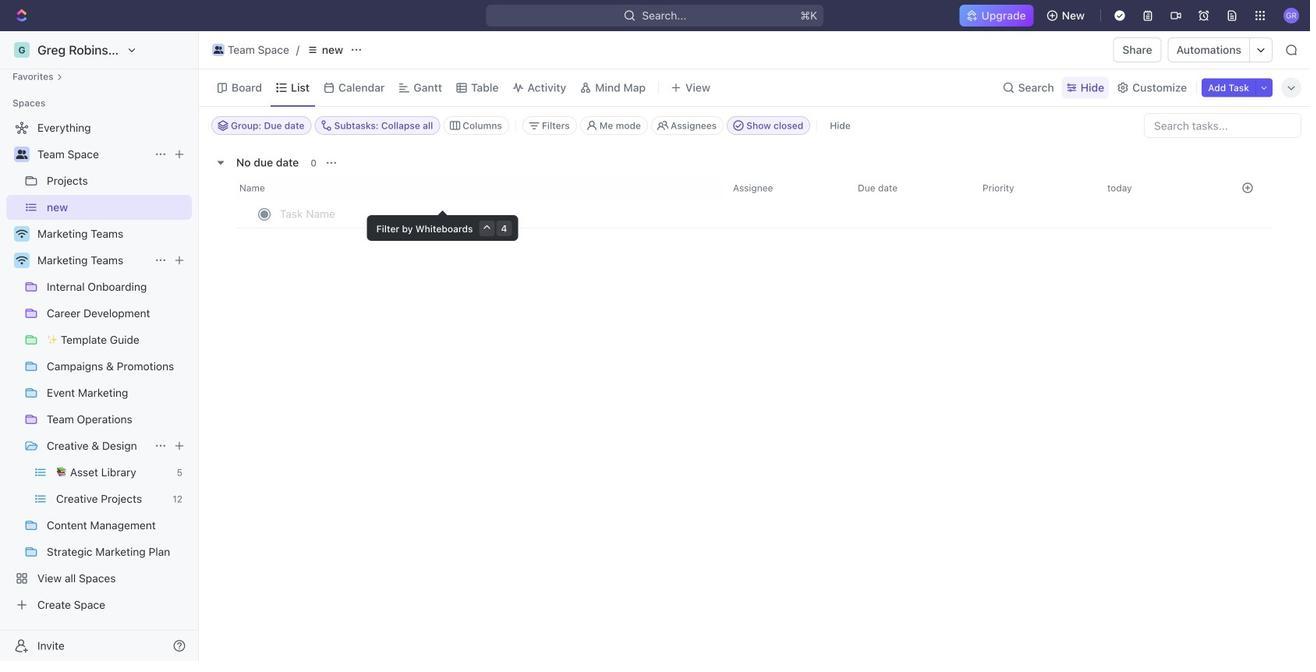 Task type: locate. For each thing, give the bounding box(es) containing it.
wifi image
[[16, 229, 28, 239]]

greg robinson's workspace, , element
[[14, 42, 30, 58]]

tree
[[6, 115, 192, 618]]

Search tasks... text field
[[1145, 114, 1301, 137]]

Task Name text field
[[280, 201, 735, 226]]

sidebar navigation
[[0, 31, 202, 661]]

user group image
[[16, 150, 28, 159]]

tree inside sidebar navigation
[[6, 115, 192, 618]]



Task type: vqa. For each thing, say whether or not it's contained in the screenshot.
the Template
no



Task type: describe. For each thing, give the bounding box(es) containing it.
user group image
[[213, 46, 223, 54]]

wifi image
[[16, 256, 28, 265]]



